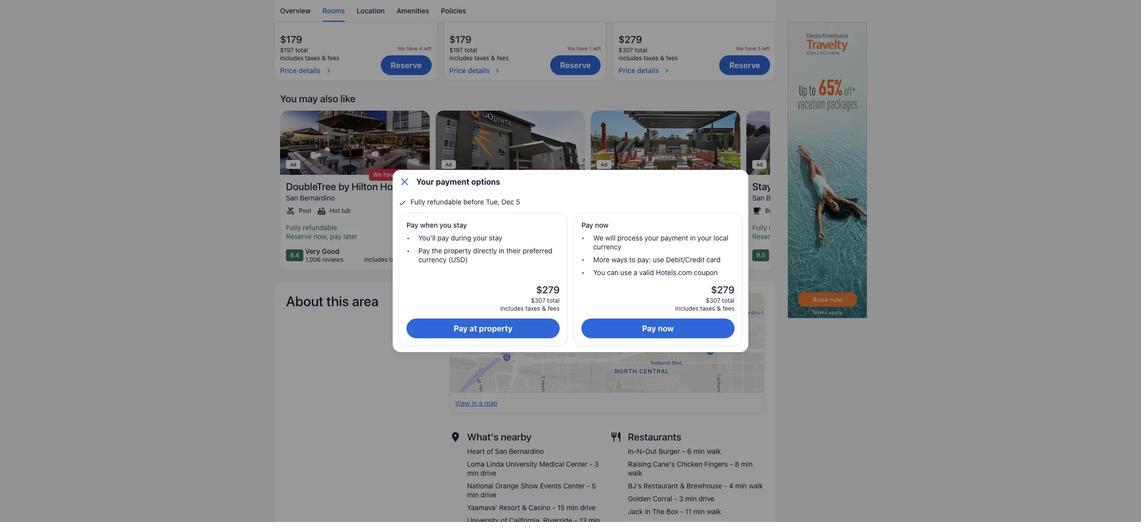 Task type: locate. For each thing, give the bounding box(es) containing it.
very inside very good 19 reviews
[[616, 247, 631, 255]]

taxes inside $129 $142 total includes taxes & fees
[[390, 256, 404, 263]]

pay inside list item
[[438, 234, 449, 242]]

ad we have 1 left at inside 2 out of 9 element
[[446, 162, 575, 178]]

2 vertical spatial 4
[[729, 482, 734, 490]]

total inside $129 $142 total includes taxes & fees
[[411, 248, 424, 255]]

ad inside ad we have 4 left at
[[601, 162, 608, 167]]

use left the a
[[621, 268, 632, 277]]

3 left the raising
[[595, 460, 599, 468]]

2 now, from the left
[[469, 232, 484, 241]]

property amenity image
[[747, 111, 896, 175]]

good for by
[[322, 247, 340, 255]]

fully refundable reserve now, pay later up very good 1,006 reviews
[[286, 223, 358, 241]]

later for $109
[[499, 232, 513, 241]]

0 horizontal spatial tue,
[[300, 0, 312, 7]]

min down the national
[[467, 491, 479, 499]]

includes inside 3 out of 9 element
[[676, 256, 699, 263]]

have
[[407, 46, 418, 51], [577, 46, 588, 51], [745, 46, 757, 51], [384, 171, 397, 178], [539, 171, 553, 178], [693, 171, 707, 178]]

3 inside - 3 min drive
[[595, 460, 599, 468]]

details
[[468, 4, 490, 12], [299, 14, 321, 22], [637, 14, 659, 22]]

reserve down you
[[442, 232, 467, 241]]

small image down previous property image
[[286, 206, 295, 215]]

included
[[483, 207, 507, 214], [794, 207, 818, 214]]

pay inside 1 out of 9 element
[[330, 232, 342, 241]]

at for $109
[[570, 171, 575, 178]]

drive inside - 5 min drive
[[481, 491, 497, 499]]

1 vertical spatial dec
[[502, 198, 514, 206]]

2 your from the left
[[645, 234, 659, 242]]

your left local
[[698, 234, 712, 242]]

min
[[694, 447, 705, 456], [741, 460, 753, 468], [467, 469, 479, 477], [736, 482, 747, 490], [467, 491, 479, 499], [686, 495, 697, 503], [567, 503, 578, 512], [694, 507, 705, 516]]

breakfast down next property image
[[766, 207, 792, 214]]

list containing in-n-out burger - 6 min walk
[[628, 447, 765, 516]]

1 breakfast included from the left
[[454, 207, 507, 214]]

reserve down the we have 1 left at the top
[[560, 61, 591, 70]]

2 san bernardino from the left
[[442, 194, 490, 202]]

1 breakfast from the left
[[454, 207, 481, 214]]

breakfast down fully refundable before tue, dec 5
[[454, 207, 481, 214]]

payment inside we will process your payment in your local currency
[[661, 234, 689, 242]]

0 vertical spatial stay
[[453, 221, 467, 229]]

we will process your payment in your local currency list item
[[582, 234, 735, 251]]

4 now, from the left
[[780, 232, 795, 241]]

1 horizontal spatial your
[[645, 234, 659, 242]]

$179 $197 total includes taxes & fees for we have 1 left
[[450, 34, 509, 62]]

1 horizontal spatial 1
[[554, 171, 557, 178]]

0 horizontal spatial more details
[[280, 14, 321, 22]]

2 horizontal spatial reserve button
[[720, 55, 770, 75]]

0 horizontal spatial now
[[595, 221, 609, 229]]

in left their
[[499, 246, 505, 255]]

1 included from the left
[[483, 207, 507, 214]]

1 medium image from the left
[[324, 14, 332, 22]]

2 reserve button from the left
[[550, 55, 601, 75]]

small image inside 3 out of 9 element
[[597, 206, 606, 215]]

includes inside $129 $142 total includes taxes & fees
[[365, 256, 388, 263]]

0 horizontal spatial payment
[[436, 178, 470, 186]]

1 for doubletree by hilton hotel san bernardino
[[399, 171, 401, 178]]

3 very from the left
[[616, 247, 631, 255]]

property
[[444, 246, 472, 255], [479, 324, 513, 333]]

2 breakfast included from the left
[[766, 207, 818, 214]]

2 later from the left
[[499, 232, 513, 241]]

fully up the you'll pay during your stay
[[442, 223, 457, 232]]

dialog
[[393, 170, 749, 352]]

fully down your
[[411, 198, 426, 206]]

breakfast included inside 2 out of 9 element
[[454, 207, 507, 214]]

in inside we will process your payment in your local currency
[[690, 234, 696, 242]]

very up 1,001
[[461, 247, 476, 255]]

refundable down next property image
[[769, 223, 804, 232]]

1 vertical spatial use
[[621, 268, 632, 277]]

reviews down 'directly'
[[477, 256, 498, 263]]

- inside - 5 min drive
[[587, 482, 590, 490]]

details for $279
[[637, 14, 659, 22]]

0 horizontal spatial 4
[[419, 46, 422, 51]]

good down you'll pay during your stay list item
[[477, 247, 495, 255]]

very inside very good 1,006 reviews
[[305, 247, 320, 255]]

good inside very good 1,006 reviews
[[322, 247, 340, 255]]

1 horizontal spatial $179 $197 total includes taxes & fees
[[450, 34, 509, 62]]

1 horizontal spatial stay
[[489, 234, 502, 242]]

min down the loma
[[467, 469, 479, 477]]

san bernardino inside 2 out of 9 element
[[442, 194, 490, 202]]

0 horizontal spatial medium image
[[324, 14, 332, 22]]

3 later from the left
[[654, 232, 669, 241]]

4 out of 9 element
[[747, 111, 896, 270]]

we inside ad we have 4 left at
[[683, 171, 692, 178]]

bernardino
[[286, 193, 335, 204], [508, 193, 557, 204], [300, 194, 335, 202], [456, 194, 490, 202], [767, 194, 802, 202], [509, 447, 544, 456]]

6
[[687, 447, 692, 456]]

2 ad we have 1 left at from the left
[[446, 162, 575, 178]]

refundable up process
[[614, 223, 648, 232]]

next property image
[[765, 184, 776, 196]]

breakfast for small icon inside 4 out of 9 element
[[766, 207, 792, 214]]

list
[[274, 0, 776, 22], [407, 234, 560, 264], [582, 234, 735, 277], [467, 447, 604, 522], [628, 447, 765, 516]]

$179 $197 total includes taxes & fees up price details for studio, 1 king bed with sofa bed, non smoking image
[[280, 34, 340, 62]]

walk
[[707, 447, 721, 456], [628, 469, 643, 477], [749, 482, 763, 490], [707, 507, 721, 516]]

2 pool from the left
[[525, 207, 538, 214]]

8.4 inside 3 out of 9 element
[[601, 251, 610, 259]]

1 vertical spatial 4
[[709, 171, 713, 178]]

1 vertical spatial property
[[479, 324, 513, 333]]

very inside very good 1,001 reviews
[[461, 247, 476, 255]]

2 reviews from the left
[[477, 256, 498, 263]]

1 horizontal spatial you
[[594, 268, 605, 277]]

0 horizontal spatial $307
[[531, 297, 546, 304]]

0 horizontal spatial $179 $197 total includes taxes & fees
[[280, 34, 340, 62]]

1 $197 from the left
[[280, 47, 294, 54]]

very up 1,006
[[305, 247, 320, 255]]

use
[[653, 255, 664, 264], [621, 268, 632, 277]]

small image up you
[[442, 206, 451, 215]]

center for national orange show events center
[[563, 482, 585, 490]]

breakfast included down next property image
[[766, 207, 818, 214]]

1 vertical spatial center
[[563, 482, 585, 490]]

your right process
[[645, 234, 659, 242]]

reserve inside 3 out of 9 element
[[597, 232, 623, 241]]

ad we have 1 left at up the suites
[[446, 162, 575, 178]]

reviews right 1,006
[[322, 256, 344, 263]]

$279 $307 total includes taxes & fees down coupon on the right bottom of page
[[676, 284, 735, 312]]

breakfast included inside 4 out of 9 element
[[766, 207, 818, 214]]

0 horizontal spatial included
[[483, 207, 507, 214]]

by left hilton
[[339, 181, 349, 192]]

0 horizontal spatial reviews
[[322, 256, 344, 263]]

1 horizontal spatial more details
[[450, 4, 490, 12]]

pay inside 2 out of 9 element
[[486, 232, 497, 241]]

$279 $307 total includes taxes & fees
[[619, 34, 678, 62], [501, 284, 560, 312], [676, 284, 735, 312]]

2 $179 $197 total includes taxes & fees from the left
[[450, 34, 509, 62]]

$279 for pay at property
[[536, 284, 560, 295]]

before tue, dec 5
[[280, 0, 330, 7]]

the
[[432, 246, 442, 255]]

1 vertical spatial stay
[[489, 234, 502, 242]]

2 8.4 from the left
[[601, 251, 610, 259]]

3 small image from the left
[[512, 206, 521, 215]]

by inside doubletree by hilton hotel san bernardino
[[339, 181, 349, 192]]

breakfast included for small icon inside 2 out of 9 element
[[454, 207, 507, 214]]

4 ad from the left
[[757, 162, 763, 167]]

pay for $109
[[486, 232, 497, 241]]

later inside 2 out of 9 element
[[499, 232, 513, 241]]

in up the debit/credit
[[690, 234, 696, 242]]

fully inside 2 out of 9 element
[[442, 223, 457, 232]]

0 horizontal spatial your
[[473, 234, 487, 242]]

0 horizontal spatial san bernardino
[[286, 194, 335, 202]]

what's
[[467, 431, 499, 443]]

fees
[[328, 54, 340, 62], [497, 54, 509, 62], [666, 54, 678, 62], [412, 256, 424, 263], [567, 256, 579, 263], [723, 256, 735, 263], [548, 305, 560, 312], [723, 305, 735, 312]]

pay
[[330, 232, 342, 241], [486, 232, 497, 241], [641, 232, 653, 241], [797, 232, 808, 241], [438, 234, 449, 242]]

reviews inside very good 1,006 reviews
[[322, 256, 344, 263]]

1 your from the left
[[473, 234, 487, 242]]

stay inside list item
[[489, 234, 502, 242]]

hotel
[[380, 181, 404, 192]]

amenities link
[[397, 0, 429, 22]]

list containing heart of san bernardino
[[467, 447, 604, 522]]

reviews up the a
[[625, 256, 646, 263]]

currency inside we will process your payment in your local currency
[[594, 242, 622, 251]]

1 horizontal spatial tue,
[[486, 198, 500, 206]]

small image up will at the right top
[[597, 206, 606, 215]]

reserve inside 1 out of 9 element
[[286, 232, 312, 241]]

now, inside 1 out of 9 element
[[314, 232, 328, 241]]

breakfast included down before
[[454, 207, 507, 214]]

3 now, from the left
[[625, 232, 639, 241]]

overview link
[[280, 0, 311, 22]]

1 later from the left
[[343, 232, 358, 241]]

center right events
[[563, 482, 585, 490]]

$197
[[280, 47, 294, 54], [450, 47, 463, 54]]

later inside 1 out of 9 element
[[343, 232, 358, 241]]

before
[[280, 0, 299, 7]]

valid
[[640, 268, 654, 277]]

now, for $139
[[625, 232, 639, 241]]

2 horizontal spatial good
[[633, 247, 651, 255]]

you'll pay during your stay
[[419, 234, 502, 242]]

price details for studio, 1 king bed with sofa bed, non smoking image
[[324, 67, 332, 75]]

included for small icon inside 2 out of 9 element
[[483, 207, 507, 214]]

min down 8
[[736, 482, 747, 490]]

$179 down 'policies' link
[[450, 34, 472, 45]]

now, inside 3 out of 9 element
[[625, 232, 639, 241]]

reserve
[[391, 61, 422, 70], [560, 61, 591, 70], [730, 61, 761, 70], [286, 232, 312, 241], [442, 232, 467, 241], [597, 232, 623, 241], [753, 232, 778, 241]]

1 horizontal spatial property
[[479, 324, 513, 333]]

small image
[[442, 206, 451, 215], [753, 206, 762, 215]]

11
[[686, 507, 692, 516]]

pool for small image in the 3 out of 9 element
[[610, 207, 622, 214]]

san bernardino for la
[[442, 194, 490, 202]]

2 horizontal spatial details
[[637, 14, 659, 22]]

5
[[327, 0, 330, 7], [758, 46, 761, 51], [516, 198, 520, 206], [592, 482, 596, 490]]

property for at
[[479, 324, 513, 333]]

currency down the in the left of the page
[[419, 255, 447, 264]]

fully for $139
[[597, 223, 612, 232]]

san bernardino inside 4 out of 9 element
[[753, 194, 802, 202]]

now, inside 2 out of 9 element
[[469, 232, 484, 241]]

stay
[[453, 221, 467, 229], [489, 234, 502, 242]]

1 horizontal spatial by
[[541, 181, 552, 192]]

list containing we will process your payment in your local currency
[[582, 234, 735, 277]]

- left 15
[[553, 503, 556, 512]]

0 horizontal spatial currency
[[419, 255, 447, 264]]

show
[[521, 482, 538, 490]]

we
[[398, 46, 405, 51], [568, 46, 575, 51], [736, 46, 744, 51], [373, 171, 382, 178], [528, 171, 537, 178], [683, 171, 692, 178], [594, 234, 604, 242]]

pay inside 3 out of 9 element
[[641, 232, 653, 241]]

2 horizontal spatial pool
[[610, 207, 622, 214]]

tue, right 'before'
[[300, 0, 312, 7]]

0 vertical spatial in
[[690, 234, 696, 242]]

pool down the suites
[[525, 207, 538, 214]]

0 horizontal spatial dec
[[314, 0, 325, 7]]

at inside ad we have 4 left at
[[725, 171, 731, 178]]

- left 8
[[730, 460, 733, 468]]

you left may
[[280, 93, 297, 104]]

0 horizontal spatial use
[[621, 268, 632, 277]]

close, go back to hotel details. image
[[399, 176, 411, 188]]

you can use a valid hotels.com coupon
[[594, 268, 718, 277]]

policies link
[[441, 0, 466, 22]]

list containing you'll pay during your stay
[[407, 234, 560, 264]]

- right events
[[587, 482, 590, 490]]

0 horizontal spatial 1
[[399, 171, 401, 178]]

ad
[[290, 162, 297, 167], [446, 162, 452, 167], [601, 162, 608, 167], [757, 162, 763, 167]]

pool inside 1 out of 9 element
[[299, 207, 311, 214]]

0 vertical spatial property
[[444, 246, 472, 255]]

drive inside 'restaurants in-n-out burger - 6 min walk raising cane's chicken fingers - 8 min walk bj's restaurant & brewhouse - 4 min walk golden corral - 3 min drive jack in the box - 11 min walk'
[[699, 495, 715, 503]]

property for the
[[444, 246, 472, 255]]

0 horizontal spatial property
[[444, 246, 472, 255]]

refundable down hot
[[303, 223, 337, 232]]

3 fully refundable reserve now, pay later from the left
[[597, 223, 669, 241]]

$279
[[619, 34, 642, 45], [536, 284, 560, 295], [711, 284, 735, 295]]

center for loma linda university medical center
[[566, 460, 588, 468]]

$179 $197 total includes taxes & fees up price details for suite, 1 bedroom, non smoking icon
[[450, 34, 509, 62]]

reserve button down we have 4 left
[[381, 55, 432, 75]]

small image down "la quinta inn & suites by wyndham san bernardino"
[[512, 206, 521, 215]]

refundable inside 2 out of 9 element
[[458, 223, 493, 232]]

1 by from the left
[[339, 181, 349, 192]]

fully inside 1 out of 9 element
[[286, 223, 301, 232]]

1 horizontal spatial reserve button
[[550, 55, 601, 75]]

1 fully refundable reserve now, pay later from the left
[[286, 223, 358, 241]]

0 horizontal spatial 8.4
[[290, 251, 299, 259]]

currency
[[594, 242, 622, 251], [419, 255, 447, 264]]

payment up 'wyndham'
[[436, 178, 470, 186]]

terrace/patio image for $129
[[280, 111, 430, 175]]

we have 4 left
[[398, 46, 432, 51]]

0 horizontal spatial pay now
[[582, 221, 609, 229]]

2 small image from the left
[[317, 206, 326, 215]]

- right the corral on the right bottom
[[674, 495, 678, 503]]

corral
[[653, 495, 672, 503]]

2 fully refundable reserve now, pay later from the left
[[442, 223, 513, 241]]

0 horizontal spatial breakfast
[[454, 207, 481, 214]]

drive
[[481, 469, 497, 477], [481, 491, 497, 499], [699, 495, 715, 503], [580, 503, 596, 512]]

3 reviews from the left
[[625, 256, 646, 263]]

refundable down la
[[427, 198, 462, 206]]

pool up will at the right top
[[610, 207, 622, 214]]

pay the property directly in their preferred currency (usd) list item
[[407, 246, 560, 264]]

2 horizontal spatial more details button
[[619, 14, 770, 23]]

more details for $279
[[619, 14, 659, 22]]

4 fully refundable reserve now, pay later from the left
[[753, 223, 824, 241]]

good for quinta
[[477, 247, 495, 255]]

1 vertical spatial payment
[[661, 234, 689, 242]]

1 horizontal spatial good
[[477, 247, 495, 255]]

0 horizontal spatial 3
[[595, 460, 599, 468]]

2 horizontal spatial $279
[[711, 284, 735, 295]]

your for at
[[473, 234, 487, 242]]

8.4 left 19 on the right of the page
[[601, 251, 610, 259]]

2 horizontal spatial san bernardino
[[753, 194, 802, 202]]

$129 $142 total includes taxes & fees
[[365, 235, 424, 263]]

very up 19 on the right of the page
[[616, 247, 631, 255]]

2 $179 from the left
[[450, 34, 472, 45]]

reserve button down we have 5 left
[[720, 55, 770, 75]]

0 vertical spatial use
[[653, 255, 664, 264]]

ad we have 1 left at
[[290, 162, 420, 178], [446, 162, 575, 178]]

1 horizontal spatial $307
[[619, 47, 633, 54]]

1 $179 from the left
[[280, 34, 302, 45]]

1 horizontal spatial dec
[[502, 198, 514, 206]]

fees inside $129 $142 total includes taxes & fees
[[412, 256, 424, 263]]

dec
[[314, 0, 325, 7], [502, 198, 514, 206]]

la
[[442, 181, 452, 192]]

fully refundable reserve now, pay later inside 3 out of 9 element
[[597, 223, 669, 241]]

drive down the national
[[481, 491, 497, 499]]

2 very from the left
[[461, 247, 476, 255]]

debit/credit
[[666, 255, 705, 264]]

quinta
[[455, 181, 484, 192]]

drive down brewhouse
[[699, 495, 715, 503]]

reserve button down the we have 1 left at the top
[[550, 55, 601, 75]]

2 horizontal spatial reviews
[[625, 256, 646, 263]]

1 horizontal spatial 4
[[709, 171, 713, 178]]

0 vertical spatial you
[[280, 93, 297, 104]]

you may also like
[[280, 93, 356, 104]]

2 by from the left
[[541, 181, 552, 192]]

ad we have 1 left at up hilton
[[290, 162, 420, 178]]

0 horizontal spatial pool
[[299, 207, 311, 214]]

fully up will at the right top
[[597, 223, 612, 232]]

dec down the suites
[[502, 198, 514, 206]]

1 terrace/patio image from the left
[[280, 111, 430, 175]]

2 terrace/patio image from the left
[[591, 111, 741, 175]]

1 small image from the left
[[442, 206, 451, 215]]

fully refundable reserve now, pay later for $129
[[286, 223, 358, 241]]

1 horizontal spatial 8.4
[[601, 251, 610, 259]]

0 horizontal spatial you
[[280, 93, 297, 104]]

later inside 3 out of 9 element
[[654, 232, 669, 241]]

reviews
[[322, 256, 344, 263], [477, 256, 498, 263], [625, 256, 646, 263]]

0 vertical spatial pay now
[[582, 221, 609, 229]]

1 vertical spatial you
[[594, 268, 605, 277]]

2 $197 from the left
[[450, 47, 463, 54]]

1 pool from the left
[[299, 207, 311, 214]]

n-
[[637, 447, 645, 456]]

good down process
[[633, 247, 651, 255]]

0 vertical spatial tue,
[[300, 0, 312, 7]]

4 later from the left
[[810, 232, 824, 241]]

drive down linda at the left of page
[[481, 469, 497, 477]]

min right 15
[[567, 503, 578, 512]]

by right the suites
[[541, 181, 552, 192]]

1 horizontal spatial pool
[[525, 207, 538, 214]]

pay when you stay
[[407, 221, 467, 229]]

small image up 9.0
[[753, 206, 762, 215]]

reserve button for we have 1 left
[[550, 55, 601, 75]]

3 right the corral on the right bottom
[[679, 495, 684, 503]]

reserve up ways
[[597, 232, 623, 241]]

breakfast inside 2 out of 9 element
[[454, 207, 481, 214]]

1 very from the left
[[305, 247, 320, 255]]

breakfast
[[454, 207, 481, 214], [766, 207, 792, 214]]

$179 down overview link
[[280, 34, 302, 45]]

1 ad from the left
[[290, 162, 297, 167]]

we inside 1 out of 9 element
[[373, 171, 382, 178]]

1 horizontal spatial currency
[[594, 242, 622, 251]]

0 horizontal spatial small image
[[442, 206, 451, 215]]

orange
[[495, 482, 519, 490]]

- inside - 3 min drive
[[590, 460, 593, 468]]

1 horizontal spatial $197
[[450, 47, 463, 54]]

1 horizontal spatial reviews
[[477, 256, 498, 263]]

more for more details button associated with $179
[[450, 4, 466, 12]]

payment up the debit/credit
[[661, 234, 689, 242]]

4
[[419, 46, 422, 51], [709, 171, 713, 178], [729, 482, 734, 490]]

1 8.4 from the left
[[290, 251, 299, 259]]

1 horizontal spatial more details button
[[450, 4, 601, 13]]

pool inside 2 out of 9 element
[[525, 207, 538, 214]]

1 horizontal spatial $179
[[450, 34, 472, 45]]

terrace/patio image
[[280, 111, 430, 175], [591, 111, 741, 175]]

2 horizontal spatial $307
[[706, 297, 721, 304]]

3 inside 'restaurants in-n-out burger - 6 min walk raising cane's chicken fingers - 8 min walk bj's restaurant & brewhouse - 4 min walk golden corral - 3 min drive jack in the box - 11 min walk'
[[679, 495, 684, 503]]

$197 for we have 4 left
[[280, 47, 294, 54]]

now, for $129
[[314, 232, 328, 241]]

reserve down we have 4 left
[[391, 61, 422, 70]]

you
[[280, 93, 297, 104], [594, 268, 605, 277]]

pay now
[[582, 221, 609, 229], [642, 324, 674, 333]]

3 pool from the left
[[610, 207, 622, 214]]

1 reserve button from the left
[[381, 55, 432, 75]]

0 horizontal spatial in
[[499, 246, 505, 255]]

& inside $109 $120 total includes taxes & fees
[[562, 256, 566, 263]]

1 vertical spatial currency
[[419, 255, 447, 264]]

1 horizontal spatial 3
[[679, 495, 684, 503]]

left inside ad we have 4 left at
[[714, 171, 724, 178]]

1 horizontal spatial now
[[658, 324, 674, 333]]

fully refundable reserve now, pay later up 'directly'
[[442, 223, 513, 241]]

fully for $109
[[442, 223, 457, 232]]

medical
[[540, 460, 564, 468]]

fully
[[411, 198, 426, 206], [286, 223, 301, 232], [442, 223, 457, 232], [597, 223, 612, 232], [753, 223, 768, 232]]

0 horizontal spatial reserve button
[[381, 55, 432, 75]]

1 horizontal spatial use
[[653, 255, 664, 264]]

list for what's nearby
[[467, 447, 604, 522]]

your up 'directly'
[[473, 234, 487, 242]]

chicken
[[677, 460, 703, 468]]

$197 down overview link
[[280, 47, 294, 54]]

3 reserve button from the left
[[720, 55, 770, 75]]

4 small image from the left
[[597, 206, 606, 215]]

reserve down we have 5 left
[[730, 61, 761, 70]]

reserve up 9.0
[[753, 232, 778, 241]]

reserve button for we have 5 left
[[720, 55, 770, 75]]

dec right overview
[[314, 0, 325, 7]]

$197 down 'policies' link
[[450, 47, 463, 54]]

this
[[327, 293, 349, 309]]

1 horizontal spatial terrace/patio image
[[591, 111, 741, 175]]

2 horizontal spatial 4
[[729, 482, 734, 490]]

reserve button
[[381, 55, 432, 75], [550, 55, 601, 75], [720, 55, 770, 75]]

1 vertical spatial pay now
[[642, 324, 674, 333]]

pool down doubletree
[[299, 207, 311, 214]]

pool for small image in the 2 out of 9 element
[[525, 207, 538, 214]]

drive inside - 3 min drive
[[481, 469, 497, 477]]

1 san bernardino from the left
[[286, 194, 335, 202]]

0 horizontal spatial $179
[[280, 34, 302, 45]]

you left can
[[594, 268, 605, 277]]

stay up the you'll pay during your stay
[[453, 221, 467, 229]]

2 ad from the left
[[446, 162, 452, 167]]

later for $139
[[654, 232, 669, 241]]

1 horizontal spatial small image
[[753, 206, 762, 215]]

more ways to pay: use debit/credit card list item
[[582, 255, 735, 264]]

0 horizontal spatial by
[[339, 181, 349, 192]]

1 now, from the left
[[314, 232, 328, 241]]

brewhouse
[[687, 482, 722, 490]]

more for more details button corresponding to $279
[[619, 14, 636, 22]]

refundable inside 3 out of 9 element
[[614, 223, 648, 232]]

refundable
[[427, 198, 462, 206], [303, 223, 337, 232], [458, 223, 493, 232], [614, 223, 648, 232], [769, 223, 804, 232]]

drive right 15
[[580, 503, 596, 512]]

more details
[[450, 4, 490, 12], [280, 14, 321, 22], [619, 14, 659, 22]]

very for la quinta inn & suites by wyndham san bernardino
[[461, 247, 476, 255]]

1 horizontal spatial breakfast included
[[766, 207, 818, 214]]

very good 19 reviews
[[616, 247, 651, 263]]

- right the medical on the left bottom of page
[[590, 460, 593, 468]]

you for you may also like
[[280, 93, 297, 104]]

2 good from the left
[[477, 247, 495, 255]]

1 ad we have 1 left at from the left
[[290, 162, 420, 178]]

tue, down inn
[[486, 198, 500, 206]]

1 horizontal spatial medium image
[[663, 14, 671, 22]]

ad we have 1 left at for inn
[[446, 162, 575, 178]]

you inside you can use a valid hotels.com coupon list item
[[594, 268, 605, 277]]

1 horizontal spatial very
[[461, 247, 476, 255]]

fully down previous property image
[[286, 223, 301, 232]]

0 horizontal spatial stay
[[453, 221, 467, 229]]

0 vertical spatial now
[[595, 221, 609, 229]]

stay up 'directly'
[[489, 234, 502, 242]]

3 out of 9 element
[[591, 111, 741, 270]]

& inside 'restaurants in-n-out burger - 6 min walk raising cane's chicken fingers - 8 min walk bj's restaurant & brewhouse - 4 min walk golden corral - 3 min drive jack in the box - 11 min walk'
[[680, 482, 685, 490]]

fully refundable reserve now, pay later inside 1 out of 9 element
[[286, 223, 358, 241]]

doubletree by hilton hotel san bernardino
[[286, 181, 423, 204]]

$179 for we have 4 left
[[280, 34, 302, 45]]

policies
[[441, 6, 466, 15]]

by
[[339, 181, 349, 192], [541, 181, 552, 192]]

more details for $179
[[450, 4, 490, 12]]

1 horizontal spatial san bernardino
[[442, 194, 490, 202]]

small image
[[286, 206, 295, 215], [317, 206, 326, 215], [512, 206, 521, 215], [597, 206, 606, 215]]

ad for $129
[[290, 162, 297, 167]]

1 horizontal spatial payment
[[661, 234, 689, 242]]

pool for first small image from left
[[299, 207, 311, 214]]

at inside 2 out of 9 element
[[570, 171, 575, 178]]

fully refundable reserve now, pay later inside 4 out of 9 element
[[753, 223, 824, 241]]

0 vertical spatial center
[[566, 460, 588, 468]]

small image left hot
[[317, 206, 326, 215]]

1 $179 $197 total includes taxes & fees from the left
[[280, 34, 340, 62]]

3 good from the left
[[633, 247, 651, 255]]

pool inside 3 out of 9 element
[[610, 207, 622, 214]]

dialog containing $279
[[393, 170, 749, 352]]

reserve up 1,006
[[286, 232, 312, 241]]

tue,
[[300, 0, 312, 7], [486, 198, 500, 206]]

0 horizontal spatial $279
[[536, 284, 560, 295]]

fully up 9.0
[[753, 223, 768, 232]]

15
[[558, 503, 565, 512]]

fully refundable reserve now, pay later up very good 19 reviews
[[597, 223, 669, 241]]

currency down will at the right top
[[594, 242, 622, 251]]

1 good from the left
[[322, 247, 340, 255]]

good
[[322, 247, 340, 255], [477, 247, 495, 255], [633, 247, 651, 255]]

details for $179
[[468, 4, 490, 12]]

ad inside 2 out of 9 element
[[446, 162, 452, 167]]

use up you can use a valid hotels.com coupon list item
[[653, 255, 664, 264]]

total
[[295, 47, 308, 54], [465, 47, 477, 54], [635, 47, 648, 54], [411, 248, 424, 255], [567, 248, 579, 255], [547, 297, 560, 304], [722, 297, 735, 304]]

8.4 left 1,006
[[290, 251, 299, 259]]

0 vertical spatial payment
[[436, 178, 470, 186]]

refundable for $129
[[303, 223, 337, 232]]

2 breakfast from the left
[[766, 207, 792, 214]]

have inside 1 out of 9 element
[[384, 171, 397, 178]]

more
[[450, 4, 466, 12], [280, 14, 297, 22], [619, 14, 636, 22], [594, 255, 610, 264]]

at inside 1 out of 9 element
[[414, 171, 420, 178]]

ad inside 1 out of 9 element
[[290, 162, 297, 167]]

1 reviews from the left
[[322, 256, 344, 263]]

you
[[440, 221, 452, 229]]

$279 $307 total includes taxes & fees down preferred
[[501, 284, 560, 312]]

breakfast inside 4 out of 9 element
[[766, 207, 792, 214]]

ad we have 1 left at inside 1 out of 9 element
[[290, 162, 420, 178]]

3 san bernardino from the left
[[753, 194, 802, 202]]

san inside "la quinta inn & suites by wyndham san bernardino"
[[489, 193, 506, 204]]

2 horizontal spatial more details
[[619, 14, 659, 22]]

0 vertical spatial currency
[[594, 242, 622, 251]]

more inside more ways to pay: use debit/credit card list item
[[594, 255, 610, 264]]

medium image
[[324, 14, 332, 22], [663, 14, 671, 22]]

restaurants
[[628, 431, 682, 443]]

property inside pay the property directly in their preferred currency (usd)
[[444, 246, 472, 255]]

0 horizontal spatial good
[[322, 247, 340, 255]]

national
[[467, 482, 494, 490]]

later
[[343, 232, 358, 241], [499, 232, 513, 241], [654, 232, 669, 241], [810, 232, 824, 241]]

$279 $307 total includes taxes & fees for pay now
[[676, 284, 735, 312]]

min right 11
[[694, 507, 705, 516]]

0 horizontal spatial very
[[305, 247, 320, 255]]

3 ad from the left
[[601, 162, 608, 167]]

casino
[[529, 503, 551, 512]]

2 small image from the left
[[753, 206, 762, 215]]

refundable up you'll pay during your stay list item
[[458, 223, 493, 232]]

2 included from the left
[[794, 207, 818, 214]]

you for you can use a valid hotels.com coupon
[[594, 268, 605, 277]]

0 horizontal spatial terrace/patio image
[[280, 111, 430, 175]]



Task type: vqa. For each thing, say whether or not it's contained in the screenshot.
- 3 min drive
yes



Task type: describe. For each thing, give the bounding box(es) containing it.
reviews for by
[[322, 256, 344, 263]]

1,006
[[305, 256, 321, 263]]

a
[[634, 268, 638, 277]]

0 horizontal spatial more details button
[[280, 14, 432, 23]]

fully refundable reserve now, pay later for $109
[[442, 223, 513, 241]]

la quinta inn & suites by wyndham san bernardino
[[442, 181, 557, 204]]

we inside we will process your payment in your local currency
[[594, 234, 604, 242]]

university
[[506, 460, 538, 468]]

2 out of 9 element
[[436, 111, 585, 270]]

$179 for we have 1 left
[[450, 34, 472, 45]]

pay now link
[[582, 319, 735, 338]]

$120
[[551, 248, 565, 255]]

about
[[286, 293, 324, 309]]

19
[[616, 256, 623, 263]]

left inside 2 out of 9 element
[[559, 171, 568, 178]]

rooms
[[323, 6, 345, 15]]

1 vertical spatial tue,
[[486, 198, 500, 206]]

2 horizontal spatial 1
[[589, 46, 592, 51]]

pay at property
[[454, 324, 513, 333]]

san bernardino for doubletree
[[286, 194, 335, 202]]

reviews inside very good 19 reviews
[[625, 256, 646, 263]]

overview
[[280, 6, 311, 15]]

we have 5 left
[[736, 46, 770, 51]]

in-
[[628, 447, 637, 456]]

$197 for we have 1 left
[[450, 47, 463, 54]]

reserve inside 2 out of 9 element
[[442, 232, 467, 241]]

more details button for $179
[[450, 4, 601, 13]]

in inside pay the property directly in their preferred currency (usd)
[[499, 246, 505, 255]]

breakfast area image
[[436, 111, 585, 175]]

price details for suite, 2 bedrooms, non smoking, fireplace image
[[663, 67, 671, 75]]

raising
[[628, 460, 651, 468]]

$129
[[401, 235, 424, 247]]

list for pay when you stay
[[407, 234, 560, 264]]

your
[[417, 178, 434, 186]]

ad for $139
[[601, 162, 608, 167]]

$179 $197 total includes taxes & fees for we have 4 left
[[280, 34, 340, 62]]

list containing overview
[[274, 0, 776, 22]]

$279 for pay now
[[711, 284, 735, 295]]

we have 1 left
[[568, 46, 601, 51]]

8.4 for $139
[[601, 251, 610, 259]]

also
[[320, 93, 338, 104]]

& inside "la quinta inn & suites by wyndham san bernardino"
[[502, 181, 509, 192]]

ad for $109
[[446, 162, 452, 167]]

loma linda university medical center
[[467, 460, 588, 468]]

terrace/patio image for $139
[[591, 111, 741, 175]]

includes inside $109 $120 total includes taxes & fees
[[520, 256, 543, 263]]

1 for la quinta inn & suites by wyndham san bernardino
[[554, 171, 557, 178]]

ad inside 4 out of 9 element
[[757, 162, 763, 167]]

reviews for quinta
[[477, 256, 498, 263]]

- 3 min drive
[[467, 460, 599, 477]]

rooms link
[[323, 0, 345, 22]]

(usd)
[[449, 255, 468, 264]]

small image inside 2 out of 9 element
[[512, 206, 521, 215]]

2 medium image from the left
[[663, 14, 671, 22]]

breakfast included for small icon inside 4 out of 9 element
[[766, 207, 818, 214]]

heart of san bernardino
[[467, 447, 544, 456]]

later inside 4 out of 9 element
[[810, 232, 824, 241]]

when
[[420, 221, 438, 229]]

$109 $120 total includes taxes & fees
[[520, 235, 579, 263]]

reserve inside 4 out of 9 element
[[753, 232, 778, 241]]

more for the left more details button
[[280, 14, 297, 22]]

heart
[[467, 447, 485, 456]]

$307 for pay now
[[706, 297, 721, 304]]

directly
[[473, 246, 497, 255]]

to
[[630, 255, 636, 264]]

- right brewhouse
[[724, 482, 728, 490]]

1 horizontal spatial pay now
[[642, 324, 674, 333]]

pay at property link
[[407, 319, 560, 338]]

during
[[451, 234, 471, 242]]

now, for $109
[[469, 232, 484, 241]]

san inside doubletree by hilton hotel san bernardino
[[406, 181, 423, 192]]

later for $129
[[343, 232, 358, 241]]

refundable inside 4 out of 9 element
[[769, 223, 804, 232]]

good inside very good 19 reviews
[[633, 247, 651, 255]]

- left 11
[[680, 507, 684, 516]]

area
[[352, 293, 379, 309]]

1 horizontal spatial $279
[[619, 34, 642, 45]]

pay the property directly in their preferred currency (usd)
[[419, 246, 553, 264]]

san inside 4 out of 9 element
[[753, 194, 765, 202]]

price details for suite, 1 bedroom, non smoking image
[[494, 67, 502, 75]]

previous property image
[[274, 184, 286, 196]]

at for $129
[[414, 171, 420, 178]]

more ways to pay: use debit/credit card
[[594, 255, 721, 264]]

cane's
[[653, 460, 675, 468]]

you can use a valid hotels.com coupon list item
[[582, 268, 735, 277]]

& inside 3 out of 9 element
[[717, 256, 721, 263]]

$109
[[556, 235, 579, 247]]

xsmall image
[[399, 199, 411, 207]]

events
[[540, 482, 562, 490]]

of
[[487, 447, 493, 456]]

3 your from the left
[[698, 234, 712, 242]]

the
[[653, 507, 665, 516]]

linda
[[487, 460, 504, 468]]

taxes inside 3 out of 9 element
[[701, 256, 715, 263]]

your payment options
[[417, 178, 500, 186]]

restaurants in-n-out burger - 6 min walk raising cane's chicken fingers - 8 min walk bj's restaurant & brewhouse - 4 min walk golden corral - 3 min drive jack in the box - 11 min walk
[[628, 431, 763, 516]]

ad we have 1 left at for hilton
[[290, 162, 420, 178]]

tub
[[342, 207, 351, 214]]

pay:
[[638, 255, 651, 264]]

breakfast for small icon inside 2 out of 9 element
[[454, 207, 481, 214]]

about this area
[[286, 293, 379, 309]]

1 out of 9 element
[[280, 111, 430, 270]]

$279 $307 total includes taxes & fees for pay at property
[[501, 284, 560, 312]]

fully for $129
[[286, 223, 301, 232]]

golden
[[628, 495, 651, 503]]

pay inside pay the property directly in their preferred currency (usd)
[[419, 246, 430, 255]]

- 5 min drive
[[467, 482, 596, 499]]

fully refundable before tue, dec 5
[[411, 198, 520, 206]]

fully inside 4 out of 9 element
[[753, 223, 768, 232]]

very good 1,001 reviews
[[461, 247, 498, 263]]

fees inside $109 $120 total includes taxes & fees
[[567, 256, 579, 263]]

total inside $109 $120 total includes taxes & fees
[[567, 248, 579, 255]]

min right 6 on the bottom of the page
[[694, 447, 705, 456]]

- left 6 on the bottom of the page
[[682, 447, 686, 456]]

min up 11
[[686, 495, 697, 503]]

jack
[[628, 507, 643, 516]]

0 vertical spatial 4
[[419, 46, 422, 51]]

0 horizontal spatial details
[[299, 14, 321, 22]]

location link
[[357, 0, 385, 22]]

1 vertical spatial now
[[658, 324, 674, 333]]

have inside 2 out of 9 element
[[539, 171, 553, 178]]

can
[[607, 268, 619, 277]]

card
[[707, 255, 721, 264]]

more details button for $279
[[619, 14, 770, 23]]

suites
[[511, 181, 539, 192]]

$307 for pay at property
[[531, 297, 546, 304]]

dec inside dialog
[[502, 198, 514, 206]]

pay inside 4 out of 9 element
[[797, 232, 808, 241]]

bernardino inside doubletree by hilton hotel san bernardino
[[286, 193, 335, 204]]

small image inside 4 out of 9 element
[[753, 206, 762, 215]]

0 vertical spatial dec
[[314, 0, 325, 7]]

you'll
[[419, 234, 436, 242]]

have inside ad we have 4 left at
[[693, 171, 707, 178]]

we inside 2 out of 9 element
[[528, 171, 537, 178]]

refundable for $109
[[458, 223, 493, 232]]

4 inside ad we have 4 left at
[[709, 171, 713, 178]]

pay for $139
[[641, 232, 653, 241]]

before
[[464, 198, 484, 206]]

you'll pay during your stay list item
[[407, 234, 560, 242]]

very good 1,006 reviews
[[305, 247, 344, 263]]

5 inside - 5 min drive
[[592, 482, 596, 490]]

ad we have 4 left at
[[601, 162, 731, 178]]

will
[[606, 234, 616, 242]]

box
[[667, 507, 679, 516]]

8.0
[[446, 251, 455, 259]]

like
[[341, 93, 356, 104]]

national orange show events center
[[467, 482, 585, 490]]

4 inside 'restaurants in-n-out burger - 6 min walk raising cane's chicken fingers - 8 min walk bj's restaurant & brewhouse - 4 min walk golden corral - 3 min drive jack in the box - 11 min walk'
[[729, 482, 734, 490]]

currency inside pay the property directly in their preferred currency (usd)
[[419, 255, 447, 264]]

$279 $307 total includes taxes & fees up price details for suite, 2 bedrooms, non smoking, fireplace icon
[[619, 34, 678, 62]]

burger
[[659, 447, 680, 456]]

now, inside 4 out of 9 element
[[780, 232, 795, 241]]

at for $139
[[725, 171, 731, 178]]

small image inside 2 out of 9 element
[[442, 206, 451, 215]]

may
[[299, 93, 318, 104]]

we will process your payment in your local currency
[[594, 234, 729, 251]]

bj's
[[628, 482, 642, 490]]

wyndham
[[442, 193, 487, 204]]

bernardino inside "la quinta inn & suites by wyndham san bernardino"
[[508, 193, 557, 204]]

hotels.com
[[656, 268, 692, 277]]

reserve button for we have 4 left
[[381, 55, 432, 75]]

amenities
[[397, 6, 429, 15]]

9.0
[[757, 251, 766, 259]]

8
[[735, 460, 739, 468]]

& inside $129 $142 total includes taxes & fees
[[406, 256, 410, 263]]

taxes inside $109 $120 total includes taxes & fees
[[545, 256, 560, 263]]

min right 8
[[741, 460, 753, 468]]

left inside 1 out of 9 element
[[403, 171, 413, 178]]

options
[[472, 178, 500, 186]]

8.4 for $129
[[290, 251, 299, 259]]

min inside - 5 min drive
[[467, 491, 479, 499]]

fees inside 3 out of 9 element
[[723, 256, 735, 263]]

includes taxes & fees
[[676, 256, 735, 263]]

process
[[618, 234, 643, 242]]

by inside "la quinta inn & suites by wyndham san bernardino"
[[541, 181, 552, 192]]

their
[[507, 246, 521, 255]]

inn
[[486, 181, 500, 192]]

very for doubletree by hilton hotel san bernardino
[[305, 247, 320, 255]]

yaamava'
[[467, 503, 498, 512]]

fully refundable reserve now, pay later for $139
[[597, 223, 669, 241]]

$139
[[712, 235, 735, 247]]

restaurant
[[644, 482, 678, 490]]

min inside - 3 min drive
[[467, 469, 479, 477]]

pay for $129
[[330, 232, 342, 241]]

yaamava' resort & casino - 15 min drive
[[467, 503, 596, 512]]

list for pay now
[[582, 234, 735, 277]]

bernardino inside 4 out of 9 element
[[767, 194, 802, 202]]

included for small icon inside 4 out of 9 element
[[794, 207, 818, 214]]

refundable for $139
[[614, 223, 648, 232]]

your for now
[[645, 234, 659, 242]]

1 small image from the left
[[286, 206, 295, 215]]

in
[[645, 507, 651, 516]]



